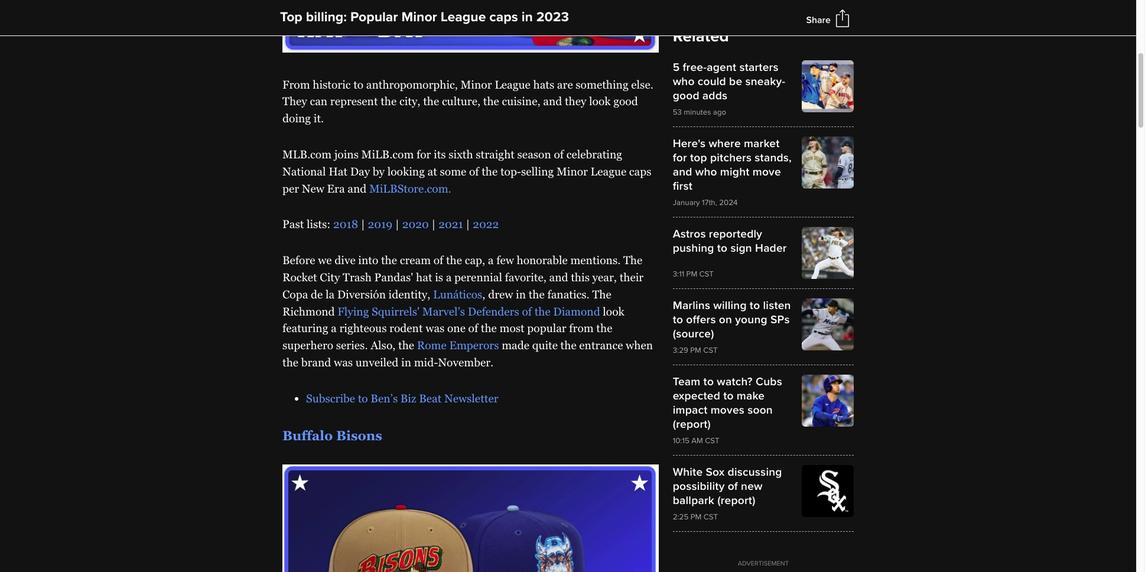 Task type: vqa. For each thing, say whether or not it's contained in the screenshot.
'3B'
no



Task type: locate. For each thing, give the bounding box(es) containing it.
buffalo
[[283, 428, 333, 443]]

5
[[673, 60, 680, 74]]

0 vertical spatial (report)
[[673, 417, 711, 431]]

good down else.
[[614, 95, 638, 108]]

subscribe to ben's biz beat newsletter
[[306, 392, 499, 405]]

few
[[497, 254, 514, 267]]

hat
[[329, 165, 348, 178]]

1 horizontal spatial minor
[[461, 78, 492, 91]]

1 vertical spatial the
[[593, 288, 612, 301]]

league
[[441, 9, 486, 25], [495, 78, 531, 91], [591, 165, 627, 178]]

1 vertical spatial who
[[696, 165, 718, 179]]

superhero
[[283, 339, 334, 352]]

market
[[744, 136, 780, 151]]

and down hats
[[544, 95, 562, 108]]

2 vertical spatial league
[[591, 165, 627, 178]]

cst inside team to watch? cubs expected to make impact moves soon (report) 10:15 am cst
[[705, 436, 720, 446]]

1 vertical spatial caps
[[630, 165, 652, 178]]

0 vertical spatial was
[[426, 322, 445, 335]]

1 horizontal spatial good
[[673, 89, 700, 103]]

caps inside mlb.com joins milb.com for its sixth straight season of celebrating national hat day by looking at some of the top-selling minor league caps per new era and
[[630, 165, 652, 178]]

astros reportedly pushing to sign hader element
[[673, 227, 854, 279]]

past
[[283, 218, 304, 231]]

bisons
[[336, 428, 382, 443]]

expected
[[673, 389, 721, 403]]

here's
[[673, 136, 706, 151]]

november.
[[438, 356, 494, 369]]

the inside , drew in the fanatics. the richmond
[[529, 288, 545, 301]]

and inside here's where market for top pitchers stands, and who might move first january 17th, 2024
[[673, 165, 693, 179]]

its
[[434, 148, 446, 161]]

cst down (source)
[[704, 346, 718, 355]]

2022
[[473, 218, 499, 231]]

minor inside mlb.com joins milb.com for its sixth straight season of celebrating national hat day by looking at some of the top-selling minor league caps per new era and
[[557, 165, 588, 178]]

cst down the "ballpark"
[[704, 512, 718, 522]]

a
[[488, 254, 494, 267], [446, 271, 452, 284], [331, 322, 337, 335]]

of
[[554, 148, 564, 161], [469, 165, 479, 178], [434, 254, 444, 267], [522, 305, 532, 318], [469, 322, 478, 335], [728, 479, 738, 494]]

4 | from the left
[[466, 218, 470, 231]]

when
[[626, 339, 653, 352]]

to left sign
[[718, 241, 728, 255]]

la
[[326, 288, 335, 301]]

they
[[283, 95, 307, 108]]

was up rome
[[426, 322, 445, 335]]

of up 'is'
[[434, 254, 444, 267]]

who inside here's where market for top pitchers stands, and who might move first january 17th, 2024
[[696, 165, 718, 179]]

joins
[[334, 148, 359, 161]]

selling
[[522, 165, 554, 178]]

the left cuisine, at the left
[[484, 95, 500, 108]]

cst inside white sox discussing possibility of new ballpark (report) 2:25 pm cst
[[704, 512, 718, 522]]

0 horizontal spatial for
[[417, 148, 431, 161]]

sixth
[[449, 148, 473, 161]]

the up their
[[624, 254, 643, 267]]

2 vertical spatial in
[[401, 356, 412, 369]]

1 vertical spatial league
[[495, 78, 531, 91]]

before
[[283, 254, 315, 267]]

share
[[807, 14, 831, 26]]

1 vertical spatial pm
[[691, 346, 702, 355]]

1 horizontal spatial league
[[495, 78, 531, 91]]

make
[[737, 389, 765, 403]]

1 horizontal spatial for
[[673, 151, 688, 165]]

1 vertical spatial was
[[334, 356, 353, 369]]

| left 2019 link
[[361, 218, 365, 231]]

soon
[[748, 403, 773, 417]]

1 | from the left
[[361, 218, 365, 231]]

rocket
[[283, 271, 317, 284]]

0 vertical spatial look
[[590, 95, 611, 108]]

1 vertical spatial in
[[516, 288, 526, 301]]

2 horizontal spatial league
[[591, 165, 627, 178]]

0 horizontal spatial (report)
[[673, 417, 711, 431]]

for inside mlb.com joins milb.com for its sixth straight season of celebrating national hat day by looking at some of the top-selling minor league caps per new era and
[[417, 148, 431, 161]]

to left offers
[[673, 313, 684, 327]]

1 horizontal spatial who
[[696, 165, 718, 179]]

good inside from historic to anthropomorphic, minor league hats are something else. they can represent the city, the culture, the cuisine, and they look good doing it.
[[614, 95, 638, 108]]

the right city,
[[423, 95, 439, 108]]

1 vertical spatial minor
[[461, 78, 492, 91]]

cst right 3:11
[[700, 269, 714, 279]]

de
[[311, 288, 323, 301]]

0 horizontal spatial who
[[673, 74, 695, 89]]

| right 2019
[[395, 218, 400, 231]]

league inside from historic to anthropomorphic, minor league hats are something else. they can represent the city, the culture, the cuisine, and they look good doing it.
[[495, 78, 531, 91]]

pm right 3:11
[[687, 269, 698, 279]]

0 vertical spatial who
[[673, 74, 695, 89]]

on
[[719, 313, 733, 327]]

good up 53
[[673, 89, 700, 103]]

sneaky-
[[746, 74, 786, 89]]

look down the something
[[590, 95, 611, 108]]

1 vertical spatial look
[[603, 305, 625, 318]]

at
[[428, 165, 437, 178]]

unveiled
[[356, 356, 399, 369]]

2 vertical spatial pm
[[691, 512, 702, 522]]

0 horizontal spatial league
[[441, 9, 486, 25]]

watch?
[[717, 375, 753, 389]]

0 horizontal spatial a
[[331, 322, 337, 335]]

and inside mlb.com joins milb.com for its sixth straight season of celebrating national hat day by looking at some of the top-selling minor league caps per new era and
[[348, 182, 367, 195]]

here's where market for top pitchers stands, and who might move first element
[[673, 136, 854, 207]]

was inside look featuring a righteous rodent was one of the most popular from the superhero series. also, the
[[426, 322, 445, 335]]

the left cap,
[[446, 254, 462, 267]]

was
[[426, 322, 445, 335], [334, 356, 353, 369]]

1 horizontal spatial the
[[624, 254, 643, 267]]

to
[[354, 78, 364, 91], [718, 241, 728, 255], [750, 298, 761, 313], [673, 313, 684, 327], [704, 375, 714, 389], [724, 389, 734, 403], [358, 392, 368, 405]]

popular
[[528, 322, 567, 335]]

0 horizontal spatial minor
[[402, 9, 437, 25]]

0 vertical spatial in
[[522, 9, 533, 25]]

was down series.
[[334, 356, 353, 369]]

rome
[[417, 339, 447, 352]]

milbstore.com.
[[370, 182, 452, 195]]

who right first
[[696, 165, 718, 179]]

top
[[280, 9, 303, 25]]

cst right am
[[705, 436, 720, 446]]

(report) up am
[[673, 417, 711, 431]]

of right the season
[[554, 148, 564, 161]]

0 horizontal spatial good
[[614, 95, 638, 108]]

a left few
[[488, 254, 494, 267]]

the up 'pandas''
[[381, 254, 397, 267]]

| right 2021 link
[[466, 218, 470, 231]]

2 vertical spatial minor
[[557, 165, 588, 178]]

minor inside from historic to anthropomorphic, minor league hats are something else. they can represent the city, the culture, the cuisine, and they look good doing it.
[[461, 78, 492, 91]]

1 horizontal spatial a
[[446, 271, 452, 284]]

the down year,
[[593, 288, 612, 301]]

caps
[[490, 9, 518, 25], [630, 165, 652, 178]]

drew
[[488, 288, 513, 301]]

look down year,
[[603, 305, 625, 318]]

| left 2021
[[432, 218, 436, 231]]

0 vertical spatial a
[[488, 254, 494, 267]]

2021
[[439, 218, 463, 231]]

to inside the astros reportedly pushing to sign hader
[[718, 241, 728, 255]]

celebrating
[[567, 148, 623, 161]]

0 vertical spatial pm
[[687, 269, 698, 279]]

look inside from historic to anthropomorphic, minor league hats are something else. they can represent the city, the culture, the cuisine, and they look good doing it.
[[590, 95, 611, 108]]

first
[[673, 179, 693, 193]]

(report) inside white sox discussing possibility of new ballpark (report) 2:25 pm cst
[[718, 494, 756, 508]]

0 horizontal spatial the
[[593, 288, 612, 301]]

2019
[[368, 218, 393, 231]]

culture,
[[442, 95, 481, 108]]

marlins
[[673, 298, 711, 313]]

popular
[[351, 9, 398, 25]]

3:11
[[673, 269, 685, 279]]

who left could
[[673, 74, 695, 89]]

of right one
[[469, 322, 478, 335]]

emperors
[[450, 339, 499, 352]]

(report) down discussing
[[718, 494, 756, 508]]

the inside , drew in the fanatics. the richmond
[[593, 288, 612, 301]]

season
[[518, 148, 552, 161]]

pm right 2:25
[[691, 512, 702, 522]]

1 horizontal spatial was
[[426, 322, 445, 335]]

diamond
[[554, 305, 601, 318]]

2 vertical spatial a
[[331, 322, 337, 335]]

in left mid-
[[401, 356, 412, 369]]

sps
[[771, 313, 790, 327]]

and down here's
[[673, 165, 693, 179]]

flying
[[338, 305, 369, 318]]

in down favorite,
[[516, 288, 526, 301]]

and inside from historic to anthropomorphic, minor league hats are something else. they can represent the city, the culture, the cuisine, and they look good doing it.
[[544, 95, 562, 108]]

mlb.com joins milb.com for its sixth straight season of celebrating national hat day by looking at some of the top-selling minor league caps per new era and
[[283, 148, 652, 195]]

top billing: popular minor league caps in 2023
[[280, 9, 569, 25]]

of left new
[[728, 479, 738, 494]]

to up represent
[[354, 78, 364, 91]]

cst
[[700, 269, 714, 279], [704, 346, 718, 355], [705, 436, 720, 446], [704, 512, 718, 522]]

0 vertical spatial the
[[624, 254, 643, 267]]

january
[[673, 198, 700, 207]]

of inside white sox discussing possibility of new ballpark (report) 2:25 pm cst
[[728, 479, 738, 494]]

0 horizontal spatial was
[[334, 356, 353, 369]]

made
[[502, 339, 530, 352]]

(report)
[[673, 417, 711, 431], [718, 494, 756, 508]]

pm right 3:29
[[691, 346, 702, 355]]

might
[[721, 165, 750, 179]]

for inside here's where market for top pitchers stands, and who might move first january 17th, 2024
[[673, 151, 688, 165]]

else.
[[632, 78, 654, 91]]

minor right popular
[[402, 9, 437, 25]]

in
[[522, 9, 533, 25], [516, 288, 526, 301], [401, 356, 412, 369]]

pm inside white sox discussing possibility of new ballpark (report) 2:25 pm cst
[[691, 512, 702, 522]]

2:25
[[673, 512, 689, 522]]

impact
[[673, 403, 708, 417]]

cream
[[400, 254, 431, 267]]

in left the 2023
[[522, 9, 533, 25]]

from
[[283, 78, 310, 91]]

a right 'is'
[[446, 271, 452, 284]]

cst inside marlins willing to listen to offers on young sps (source) 3:29 pm cst
[[704, 346, 718, 355]]

dive
[[335, 254, 356, 267]]

0 vertical spatial caps
[[490, 9, 518, 25]]

minor down celebrating
[[557, 165, 588, 178]]

is
[[435, 271, 443, 284]]

the
[[381, 95, 397, 108], [423, 95, 439, 108], [484, 95, 500, 108], [482, 165, 498, 178], [381, 254, 397, 267], [446, 254, 462, 267], [529, 288, 545, 301], [535, 305, 551, 318], [481, 322, 497, 335], [597, 322, 613, 335], [399, 339, 415, 352], [561, 339, 577, 352], [283, 356, 299, 369]]

2 horizontal spatial minor
[[557, 165, 588, 178]]

the down favorite,
[[529, 288, 545, 301]]

and down day in the left of the page
[[348, 182, 367, 195]]

subscribe to ben's biz beat newsletter link
[[306, 392, 499, 405]]

past lists: 2018 | 2019 | 2020 | 2021 | 2022
[[283, 218, 499, 231]]

3:11 pm cst
[[673, 269, 714, 279]]

and up fanatics.
[[550, 271, 569, 284]]

minor up culture,
[[461, 78, 492, 91]]

of inside look featuring a righteous rodent was one of the most popular from the superhero series. also, the
[[469, 322, 478, 335]]

1 horizontal spatial (report)
[[718, 494, 756, 508]]

for left top
[[673, 151, 688, 165]]

a up series.
[[331, 322, 337, 335]]

pm inside astros reportedly pushing to sign hader element
[[687, 269, 698, 279]]

squirrels'
[[372, 305, 420, 318]]

marlins willing to listen to offers on young sps (source) 3:29 pm cst
[[673, 298, 792, 355]]

1 vertical spatial (report)
[[718, 494, 756, 508]]

1 horizontal spatial caps
[[630, 165, 652, 178]]

the down straight
[[482, 165, 498, 178]]

for left its
[[417, 148, 431, 161]]



Task type: describe. For each thing, give the bounding box(es) containing it.
2022 link
[[473, 218, 499, 231]]

a inside look featuring a righteous rodent was one of the most popular from the superhero series. also, the
[[331, 322, 337, 335]]

marvel's
[[423, 305, 465, 318]]

who inside 5 free-agent starters who could be sneaky- good adds 53 minutes ago
[[673, 74, 695, 89]]

good inside 5 free-agent starters who could be sneaky- good adds 53 minutes ago
[[673, 89, 700, 103]]

share button
[[807, 14, 831, 26]]

looking
[[388, 165, 425, 178]]

doing
[[283, 112, 311, 125]]

2023
[[537, 9, 569, 25]]

into
[[359, 254, 379, 267]]

the down from
[[561, 339, 577, 352]]

minutes
[[684, 107, 712, 117]]

listen
[[764, 298, 792, 313]]

cap,
[[465, 254, 486, 267]]

0 vertical spatial minor
[[402, 9, 437, 25]]

copa
[[283, 288, 308, 301]]

3:29
[[673, 346, 689, 355]]

most
[[500, 322, 525, 335]]

represent
[[330, 95, 378, 108]]

of right the some
[[469, 165, 479, 178]]

2024
[[720, 198, 738, 207]]

2019 link
[[368, 218, 393, 231]]

league inside mlb.com joins milb.com for its sixth straight season of celebrating national hat day by looking at some of the top-selling minor league caps per new era and
[[591, 165, 627, 178]]

the up the popular
[[535, 305, 551, 318]]

2018 link
[[333, 218, 358, 231]]

and inside before we dive into the cream of the cap, a few honorable mentions. the rocket city trash pandas' hat is a perennial favorite, and this year, their copa de la diversión identity,
[[550, 271, 569, 284]]

white
[[673, 465, 703, 479]]

diversión
[[337, 288, 386, 301]]

where
[[709, 136, 741, 151]]

in inside , drew in the fanatics. the richmond
[[516, 288, 526, 301]]

2 horizontal spatial a
[[488, 254, 494, 267]]

discussing
[[728, 465, 783, 479]]

buffalo bisons
[[283, 428, 382, 443]]

5 free-agent starters who could be sneaky-good adds element
[[673, 60, 854, 117]]

flying squirrels' marvel's defenders of the diamond link
[[338, 305, 601, 318]]

10:15
[[673, 436, 690, 446]]

look featuring a righteous rodent was one of the most popular from the superhero series. also, the
[[283, 305, 625, 352]]

rodent
[[390, 322, 423, 335]]

to left 'listen'
[[750, 298, 761, 313]]

here's where market for top pitchers stands, and who might move first january 17th, 2024
[[673, 136, 792, 207]]

17th,
[[702, 198, 718, 207]]

the down the rodent
[[399, 339, 415, 352]]

series.
[[336, 339, 368, 352]]

era
[[327, 182, 345, 195]]

year,
[[593, 271, 617, 284]]

entrance
[[580, 339, 623, 352]]

to left make
[[724, 389, 734, 403]]

something
[[576, 78, 629, 91]]

0 vertical spatial league
[[441, 9, 486, 25]]

new
[[741, 479, 763, 494]]

the up entrance
[[597, 322, 613, 335]]

0 horizontal spatial caps
[[490, 9, 518, 25]]

pandas'
[[375, 271, 414, 284]]

am
[[692, 436, 703, 446]]

favorite,
[[505, 271, 547, 284]]

honorable
[[517, 254, 568, 267]]

the inside before we dive into the cream of the cap, a few honorable mentions. the rocket city trash pandas' hat is a perennial favorite, and this year, their copa de la diversión identity,
[[624, 254, 643, 267]]

offers
[[687, 313, 716, 327]]

mid-
[[414, 356, 438, 369]]

the inside mlb.com joins milb.com for its sixth straight season of celebrating national hat day by looking at some of the top-selling minor league caps per new era and
[[482, 165, 498, 178]]

2021 link
[[439, 218, 463, 231]]

2 | from the left
[[395, 218, 400, 231]]

rome emperors link
[[417, 339, 499, 352]]

cst inside astros reportedly pushing to sign hader element
[[700, 269, 714, 279]]

beat
[[419, 392, 442, 405]]

team
[[673, 375, 701, 389]]

marlins willing to listen to offers on young sps (source) element
[[673, 298, 854, 355]]

be
[[730, 74, 743, 89]]

(source)
[[673, 327, 715, 341]]

flying squirrels' marvel's defenders of the diamond
[[338, 305, 601, 318]]

some
[[440, 165, 467, 178]]

one
[[448, 322, 466, 335]]

they
[[565, 95, 587, 108]]

move
[[753, 165, 782, 179]]

identity,
[[389, 288, 431, 301]]

historic
[[313, 78, 351, 91]]

their
[[620, 271, 644, 284]]

fanatics.
[[548, 288, 590, 301]]

willing
[[714, 298, 747, 313]]

newsletter
[[445, 392, 499, 405]]

pushing
[[673, 241, 715, 255]]

city,
[[400, 95, 421, 108]]

look inside look featuring a righteous rodent was one of the most popular from the superhero series. also, the
[[603, 305, 625, 318]]

of inside before we dive into the cream of the cap, a few honorable mentions. the rocket city trash pandas' hat is a perennial favorite, and this year, their copa de la diversión identity,
[[434, 254, 444, 267]]

free-
[[683, 60, 707, 74]]

from
[[570, 322, 594, 335]]

ben's
[[371, 392, 398, 405]]

agent
[[707, 60, 737, 74]]

,
[[483, 288, 486, 301]]

to left ben's
[[358, 392, 368, 405]]

in inside made quite the entrance when the brand was unveiled in mid-november.
[[401, 356, 412, 369]]

pm inside marlins willing to listen to offers on young sps (source) 3:29 pm cst
[[691, 346, 702, 355]]

perennial
[[455, 271, 503, 284]]

1 vertical spatial a
[[446, 271, 452, 284]]

buffalo bisons link
[[283, 428, 382, 443]]

cuisine,
[[502, 95, 541, 108]]

national
[[283, 165, 326, 178]]

5 free-agent starters who could be sneaky- good adds 53 minutes ago
[[673, 60, 786, 117]]

for for its
[[417, 148, 431, 161]]

stands,
[[755, 151, 792, 165]]

mlb.com
[[283, 148, 332, 161]]

of up most
[[522, 305, 532, 318]]

white sox discussing possibility of new ballpark (report) element
[[673, 465, 854, 522]]

this
[[571, 271, 590, 284]]

for for top
[[673, 151, 688, 165]]

to right the team
[[704, 375, 714, 389]]

city
[[320, 271, 340, 284]]

the down defenders
[[481, 322, 497, 335]]

team to watch? cubs expected to make impact moves soon (report) element
[[673, 375, 854, 446]]

the down the superhero
[[283, 356, 299, 369]]

day
[[350, 165, 370, 178]]

moves
[[711, 403, 745, 417]]

ballpark
[[673, 494, 715, 508]]

(report) inside team to watch? cubs expected to make impact moves soon (report) 10:15 am cst
[[673, 417, 711, 431]]

top-
[[501, 165, 522, 178]]

new
[[302, 182, 325, 195]]

starters
[[740, 60, 779, 74]]

to inside from historic to anthropomorphic, minor league hats are something else. they can represent the city, the culture, the cuisine, and they look good doing it.
[[354, 78, 364, 91]]

3 | from the left
[[432, 218, 436, 231]]

righteous
[[340, 322, 387, 335]]

2020
[[402, 218, 429, 231]]

the left city,
[[381, 95, 397, 108]]

before we dive into the cream of the cap, a few honorable mentions. the rocket city trash pandas' hat is a perennial favorite, and this year, their copa de la diversión identity,
[[283, 254, 644, 301]]

rome emperors
[[417, 339, 499, 352]]

was inside made quite the entrance when the brand was unveiled in mid-november.
[[334, 356, 353, 369]]

it.
[[314, 112, 324, 125]]

sign
[[731, 241, 753, 255]]



